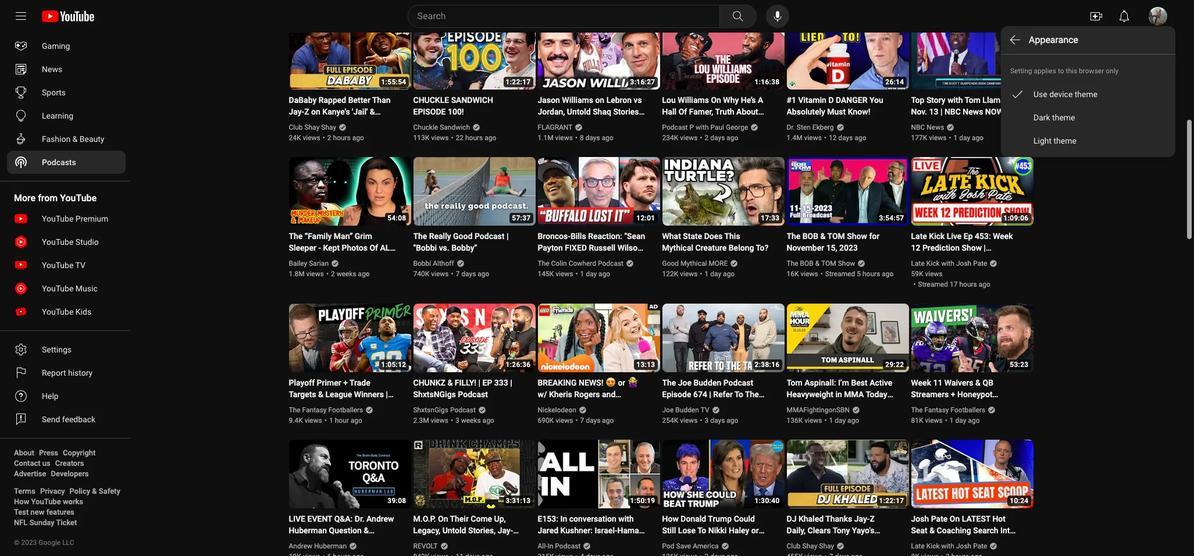 Task type: describe. For each thing, give the bounding box(es) containing it.
days for of
[[710, 134, 725, 142]]

13 minutes, 13 seconds element
[[637, 361, 655, 369]]

0 vertical spatial bills
[[571, 232, 586, 241]]

1:22:17 for chuckle sandwich episode 100!
[[506, 78, 531, 86]]

0 vertical spatial more
[[14, 193, 36, 204]]

views for the bob & tom show for november 15, 2023
[[801, 270, 818, 278]]

with for josh pate on latest hot seat & coaching search intel - wednesday update (late kick cut)
[[941, 542, 954, 550]]

appearance
[[1029, 34, 1078, 45]]

makeup
[[289, 266, 318, 276]]

the up 81k
[[911, 406, 923, 414]]

with for lou williams on why he's a hall of famer, truth about the bubble & allen iverson's influence | ep 29
[[696, 123, 709, 131]]

3 hours, 31 minutes, 13 seconds element
[[506, 497, 531, 505]]

in for podcast
[[548, 542, 553, 550]]

7 days ago for bobby"
[[456, 270, 489, 278]]

the really good podcast | "bobbi vs. bobby"
[[413, 232, 509, 252]]

late kick with josh pate for searches
[[911, 259, 987, 268]]

privacy link
[[40, 486, 65, 497]]

z inside dj khaled thanks jay-z daily, clears tony yayo's story and misses drake's dm before he blew up
[[870, 514, 875, 523]]

ago for breaking news! 😍 or 🙅‍♀️ w/ kheris rogers and pressley hosbach i lego friends podcast ep 13
[[602, 416, 614, 425]]

on inside m.o.p. on their come up, legacy, untold stories, jay-z, dj premier, g-unit & more | drink champs
[[438, 514, 448, 523]]

1 hour, 26 minutes, 36 seconds element
[[506, 361, 531, 369]]

coaching inside late kick live ep 453: week 12 prediction show | coaching searches | new jp poll | heisman thoughts
[[911, 255, 946, 264]]

coaching inside josh pate on latest hot seat & coaching search intel - wednesday update (late kick cut)
[[937, 526, 971, 535]]

1 day ago for russell
[[580, 270, 610, 278]]

& inside live event q&a: dr. andrew huberman question & answer in toronto, on
[[364, 526, 369, 535]]

views for what state does this mythical creature belong to?
[[680, 270, 698, 278]]

| inside the week 11 waivers & qb streamers + honeypot players | fantasy football 2023 - ep. 1503
[[940, 401, 942, 411]]

club for victor
[[289, 123, 303, 131]]

us
[[42, 459, 50, 468]]

1 vertical spatial budden
[[675, 406, 699, 414]]

5
[[857, 270, 861, 278]]

hours right 22
[[465, 134, 483, 142]]

& inside josh pate on latest hot seat & coaching search intel - wednesday update (late kick cut)
[[930, 526, 935, 535]]

mythical inside 'link'
[[681, 259, 707, 268]]

1 day ago for +
[[950, 416, 980, 425]]

| inside the really good podcast | "bobbi vs. bobby"
[[507, 232, 509, 241]]

gay
[[538, 130, 552, 140]]

7 for bobby"
[[456, 270, 460, 278]]

pod
[[662, 542, 674, 550]]

danger
[[836, 95, 868, 105]]

top story with tom llamas - nov. 13 | nbc news now
[[911, 95, 1014, 116]]

1 hour, 22 minutes, 17 seconds element for chuckle sandwich episode 100!
[[506, 78, 531, 86]]

nickelodeon
[[538, 406, 576, 414]]

developers
[[51, 469, 89, 478]]

3:31:13 link
[[413, 440, 535, 510]]

weeks for shxtsngigs
[[461, 416, 481, 425]]

search
[[973, 526, 998, 535]]

jay- inside dj khaled thanks jay-z daily, clears tony yayo's story and misses drake's dm before he blew up
[[854, 514, 870, 523]]

ago for chuckle sandwich episode 100!
[[485, 134, 496, 142]]

12 minutes, 1 second element
[[637, 214, 655, 222]]

with inside top story with tom llamas - nov. 13 | nbc news now
[[948, 95, 963, 105]]

to inside the joe budden podcast episode 674 | refer to the tag
[[735, 390, 743, 399]]

football inside the week 11 waivers & qb streamers + honeypot players | fantasy football 2023 - ep. 1503
[[975, 401, 1004, 411]]

llc
[[62, 539, 74, 547]]

674
[[693, 390, 707, 399]]

the inside the really good podcast | "bobbi vs. bobby"
[[413, 232, 427, 241]]

the colin cowherd podcast
[[538, 259, 624, 268]]

jason williams on lebron vs jordan, untold shaq stories in the nba, & dwight howard gay rumors link
[[538, 94, 646, 140]]

ep inside chunkz & filly! | ep 333 | shxtsngigs podcast
[[482, 378, 492, 387]]

nbc news
[[911, 123, 944, 131]]

ago inside 59k views streamed 17 hours ago
[[979, 280, 990, 289]]

playoff primer + trade targets & league winners | fantasy football 2023 - ep. 1504
[[289, 378, 388, 422]]

ago for lou williams on why he's a hall of famer, truth about the bubble & allen iverson's influence | ep 29
[[727, 134, 738, 142]]

2023 inside the bob & tom show for november 15, 2023
[[839, 243, 858, 252]]

2 hours, 38 minutes, 16 seconds element
[[755, 361, 780, 369]]

ago for the joe budden podcast episode 674 | refer to the tag
[[727, 416, 738, 425]]

& inside dababy rapped better than jay-z on kanye's 'jail' & picked lamelo ball over victor wembanyama
[[370, 107, 375, 116]]

- inside playoff primer + trade targets & league winners | fantasy football 2023 - ep. 1504
[[371, 401, 374, 411]]

with inside the e153: in conversation with jared kushner: israel-hamas war, paths forward, macro picture, ai
[[618, 514, 634, 523]]

chuckle
[[413, 123, 438, 131]]

what state does this mythical creature belong to? link
[[662, 230, 770, 254]]

| inside top story with tom llamas - nov. 13 | nbc news now
[[940, 107, 943, 116]]

podcast inside chunkz & filly! | ep 333 | shxtsngigs podcast
[[458, 390, 488, 399]]

week inside the week 11 waivers & qb streamers + honeypot players | fantasy football 2023 - ep. 1503
[[911, 378, 931, 387]]

ago for top story with tom llamas - nov. 13 | nbc news now
[[972, 134, 984, 142]]

hours inside 59k views streamed 17 hours ago
[[959, 280, 977, 289]]

ago for dababy rapped better than jay-z on kanye's 'jail' & picked lamelo ball over victor wembanyama
[[352, 134, 364, 142]]

day for +
[[955, 416, 966, 425]]

kick inside josh pate on latest hot seat & coaching search intel - wednesday update (late kick cut)
[[911, 549, 927, 556]]

2023 inside the week 11 waivers & qb streamers + honeypot players | fantasy football 2023 - ep. 1503
[[911, 413, 930, 422]]

wilson,"
[[618, 243, 646, 252]]

terms
[[14, 487, 35, 496]]

0 horizontal spatial nbc
[[911, 123, 925, 131]]

57 minutes, 37 seconds element
[[512, 214, 531, 222]]

views for breaking news! 😍 or 🙅‍♀️ w/ kheris rogers and pressley hosbach i lego friends podcast ep 13
[[556, 416, 573, 425]]

the joe budden podcast episode 674 | refer to the tag
[[662, 378, 759, 411]]

26:14
[[885, 78, 904, 86]]

or inside breaking news! 😍 or 🙅‍♀️ w/ kheris rogers and pressley hosbach i lego friends podcast ep 13
[[618, 378, 625, 387]]

1:22:17 link for khaled
[[787, 440, 909, 510]]

2 for |
[[331, 270, 335, 278]]

53:23
[[1010, 361, 1029, 369]]

54:08 link
[[289, 157, 411, 227]]

dj inside dj khaled thanks jay-z daily, clears tony yayo's story and misses drake's dm before he blew up
[[787, 514, 797, 523]]

iverson's
[[733, 119, 765, 128]]

day for in
[[835, 416, 846, 425]]

12 days ago
[[829, 134, 866, 142]]

late for josh
[[911, 542, 925, 550]]

sunday
[[29, 518, 54, 527]]

in for jason williams on lebron vs jordan, untold shaq stories in the nba, & dwight howard gay rumors
[[538, 119, 544, 128]]

2023 inside playoff primer + trade targets & league winners | fantasy football 2023 - ep. 1504
[[351, 401, 369, 411]]

pressley
[[538, 401, 569, 411]]

1:55:54 link
[[289, 21, 411, 91]]

7 for rogers
[[580, 416, 584, 425]]

0 vertical spatial streamed
[[825, 270, 855, 278]]

& inside the week 11 waivers & qb streamers + honeypot players | fantasy football 2023 - ep. 1503
[[975, 378, 981, 387]]

ago for playoff primer + trade targets & league winners | fantasy football 2023 - ep. 1504
[[351, 416, 362, 425]]

0 horizontal spatial bailey
[[289, 259, 307, 268]]

fashion
[[42, 134, 70, 144]]

josh for prediction
[[956, 259, 971, 268]]

3 for shxtsngigs
[[455, 416, 459, 425]]

the up 9.4k
[[289, 406, 301, 414]]

0 vertical spatial mma
[[844, 390, 864, 399]]

kanye's
[[322, 107, 350, 116]]

1 for russell
[[580, 270, 584, 278]]

1 vertical spatial mma
[[803, 401, 822, 411]]

test new features link
[[14, 507, 74, 518]]

- inside the "family man" grim sleeper - kept photos of all his victims? | mystery & makeup | bailey sarian
[[318, 243, 321, 252]]

1 hour, 5 minutes, 12 seconds element
[[381, 361, 406, 369]]

privacy
[[40, 487, 65, 496]]

ago right 5
[[882, 270, 894, 278]]

d
[[829, 95, 834, 105]]

the inside lou williams on why he's a hall of famer, truth about the bubble & allen iverson's influence | ep 29
[[662, 119, 676, 128]]

day for nov.
[[959, 134, 970, 142]]

andrew huberman link
[[289, 541, 347, 551]]

views for week 11 waivers & qb streamers + honeypot players | fantasy football 2023 - ep. 1503
[[925, 416, 943, 425]]

how inside how donald trump could still lose to nikki haley or ron desantis in the republican primary
[[662, 514, 679, 523]]

or inside how donald trump could still lose to nikki haley or ron desantis in the republican primary
[[751, 526, 759, 535]]

2.3m views
[[413, 416, 448, 425]]

1.8m
[[289, 270, 305, 278]]

views for playoff primer + trade targets & league winners | fantasy football 2023 - ep. 1504
[[305, 416, 322, 425]]

how inside terms privacy policy & safety how youtube works test new features nfl sunday ticket
[[14, 497, 29, 506]]

ep inside lou williams on why he's a hall of famer, truth about the bubble & allen iverson's influence | ep 29
[[702, 130, 712, 140]]

10:24
[[1010, 497, 1029, 505]]

| inside the joe budden podcast episode 674 | refer to the tag
[[709, 390, 711, 399]]

& inside "jason williams on lebron vs jordan, untold shaq stories in the nba, & dwight howard gay rumors"
[[580, 119, 585, 128]]

youtube for studio
[[42, 237, 73, 247]]

the inside how donald trump could still lose to nikki haley or ron desantis in the republican primary
[[722, 537, 736, 547]]

colin inside broncos-bills reaction: "sean payton fixed russell wilson," bills have "peaked" | colin cowherd nfl
[[612, 255, 631, 264]]

333
[[494, 378, 508, 387]]

why
[[723, 95, 739, 105]]

13 inside top story with tom llamas - nov. 13 | nbc news now
[[929, 107, 938, 116]]

the fantasy footballers for football
[[289, 406, 363, 414]]

10 minutes, 24 seconds element
[[1010, 497, 1029, 505]]

the right refer
[[745, 390, 759, 399]]

blew
[[825, 549, 843, 556]]

3 hours, 54 minutes, 57 seconds element
[[879, 214, 904, 222]]

& inside chunkz & filly! | ep 333 | shxtsngigs podcast
[[448, 378, 453, 387]]

heisman
[[931, 266, 964, 276]]

0 vertical spatial dr.
[[787, 123, 795, 131]]

views for dababy rapped better than jay-z on kanye's 'jail' & picked lamelo ball over victor wembanyama
[[303, 134, 320, 142]]

0 horizontal spatial bills
[[538, 255, 553, 264]]

about inside lou williams on why he's a hall of famer, truth about the bubble & allen iverson's influence | ep 29
[[736, 107, 758, 116]]

in inside tom aspinall: i'm best active heavyweight in mma today | the mma hour
[[836, 390, 842, 399]]

177k
[[911, 134, 927, 142]]

m.o.p. on their come up, legacy, untold stories, jay-z, dj premier, g-unit & more | drink champs link
[[413, 513, 521, 556]]

0 horizontal spatial tv
[[75, 261, 85, 270]]

day for russell
[[586, 270, 597, 278]]

lose
[[678, 526, 696, 535]]

lamelo
[[316, 119, 342, 128]]

more
[[709, 259, 728, 268]]

bailey sarian link
[[289, 258, 329, 269]]

1 hour, 30 minutes, 40 seconds element
[[755, 497, 780, 505]]

1 horizontal spatial news
[[927, 123, 944, 131]]

views for the "family man" grim sleeper - kept photos of all his victims? | mystery & makeup | bailey sarian
[[306, 270, 324, 278]]

dababy
[[289, 95, 317, 105]]

ep inside breaking news! 😍 or 🙅‍♀️ w/ kheris rogers and pressley hosbach i lego friends podcast ep 13
[[599, 413, 608, 422]]

trade
[[350, 378, 370, 387]]

15,
[[826, 243, 837, 252]]

jared
[[538, 526, 558, 535]]

#1
[[787, 95, 796, 105]]

bob for the bob & tom show for november 15, 2023
[[803, 232, 818, 241]]

pate inside josh pate on latest hot seat & coaching search intel - wednesday update (late kick cut)
[[931, 514, 948, 523]]

the inside the bob & tom show for november 15, 2023
[[787, 232, 801, 241]]

fantasy up 9.4k views
[[302, 406, 327, 414]]

fantasy up 81k views
[[925, 406, 949, 414]]

17:33
[[761, 214, 780, 222]]

late inside late kick live ep 453: week 12 prediction show | coaching searches | new jp poll | heisman thoughts
[[911, 232, 927, 241]]

chuckle sandwich episode 100!
[[413, 95, 493, 116]]

days for shaq
[[586, 134, 600, 142]]

best
[[851, 378, 868, 387]]

1:55:54
[[381, 78, 406, 86]]

"bobbi
[[413, 243, 437, 252]]

press
[[39, 448, 58, 457]]

top
[[911, 95, 925, 105]]

59k
[[911, 270, 923, 278]]

ago for chunkz & filly! | ep 333 | shxtsngigs podcast
[[483, 416, 494, 425]]

the bob & tom show for november 15, 2023 link
[[787, 230, 895, 254]]

dr. sten ekberg
[[787, 123, 834, 131]]

1.1m
[[538, 134, 554, 142]]

story inside top story with tom llamas - nov. 13 | nbc news now
[[927, 95, 946, 105]]

up
[[845, 549, 855, 556]]

althoff
[[433, 259, 454, 268]]

ago for #1 vitamin d danger you absolutely must know!
[[855, 134, 866, 142]]

1:16:38
[[755, 78, 780, 86]]

more inside m.o.p. on their come up, legacy, untold stories, jay-z, dj premier, g-unit & more | drink champs
[[489, 537, 508, 547]]

joe inside the joe budden podcast episode 674 | refer to the tag
[[678, 378, 692, 387]]

footballers for football
[[328, 406, 363, 414]]

streamed 5 hours ago
[[825, 270, 894, 278]]

0 vertical spatial news
[[42, 65, 62, 74]]

josh inside josh pate on latest hot seat & coaching search intel - wednesday update (late kick cut)
[[911, 514, 929, 523]]

views for chunkz & filly! | ep 333 | shxtsngigs podcast
[[431, 416, 448, 425]]

contact us link
[[14, 458, 50, 469]]

dwight
[[587, 119, 613, 128]]

0 horizontal spatial 12
[[829, 134, 837, 142]]

intel
[[1001, 526, 1016, 535]]

podcast inside breaking news! 😍 or 🙅‍♀️ w/ kheris rogers and pressley hosbach i lego friends podcast ep 13
[[567, 413, 597, 422]]

fantasy inside the week 11 waivers & qb streamers + honeypot players | fantasy football 2023 - ep. 1503
[[944, 401, 973, 411]]

- inside the week 11 waivers & qb streamers + honeypot players | fantasy football 2023 - ep. 1503
[[932, 413, 934, 422]]

youtube inside terms privacy policy & safety how youtube works test new features nfl sunday ticket
[[31, 497, 61, 506]]

1 for +
[[950, 416, 954, 425]]

g-
[[457, 537, 465, 547]]

days for bobby"
[[461, 270, 476, 278]]

late for late
[[911, 259, 925, 268]]

kheris
[[549, 390, 572, 399]]

from
[[38, 193, 58, 204]]

the fantasy footballers for fantasy
[[911, 406, 985, 414]]

+ inside playoff primer + trade targets & league winners | fantasy football 2023 - ep. 1504
[[343, 378, 348, 387]]

victims?
[[303, 255, 335, 264]]

lou
[[662, 95, 676, 105]]

1 vertical spatial joe
[[662, 406, 674, 414]]

week inside late kick live ep 453: week 12 prediction show | coaching searches | new jp poll | heisman thoughts
[[993, 232, 1013, 241]]

1 for in
[[829, 416, 833, 425]]

in for live event q&a: dr. andrew huberman question & answer in toronto, on
[[318, 537, 325, 547]]

theme for light theme
[[1054, 136, 1077, 145]]

the up episode on the bottom
[[662, 378, 676, 387]]

jay- inside dababy rapped better than jay-z on kanye's 'jail' & picked lamelo ball over victor wembanyama
[[289, 107, 304, 116]]

tom for the bob & tom show
[[821, 259, 836, 268]]

2 days ago
[[705, 134, 738, 142]]

0 vertical spatial theme
[[1075, 90, 1098, 99]]

the fantasy footballers link for football
[[289, 405, 364, 415]]

2023 right © at the bottom of page
[[21, 539, 37, 547]]

legacy,
[[413, 526, 440, 535]]

1 day ago for nov.
[[954, 134, 984, 142]]

234k
[[662, 134, 678, 142]]

ago for broncos-bills reaction: "sean payton fixed russell wilson," bills have "peaked" | colin cowherd nfl
[[599, 270, 610, 278]]

& inside lou williams on why he's a hall of famer, truth about the bubble & allen iverson's influence | ep 29
[[705, 119, 711, 128]]



Task type: vqa. For each thing, say whether or not it's contained in the screenshot.
Explore
no



Task type: locate. For each thing, give the bounding box(es) containing it.
1 horizontal spatial ep
[[964, 232, 973, 241]]

ep left 29
[[702, 130, 712, 140]]

footballers for fantasy
[[951, 406, 985, 414]]

mystery
[[341, 255, 370, 264]]

nbc inside top story with tom llamas - nov. 13 | nbc news now
[[945, 107, 961, 116]]

show up streamed 5 hours ago
[[838, 259, 855, 268]]

22
[[456, 134, 464, 142]]

the inside the "family man" grim sleeper - kept photos of all his victims? | mystery & makeup | bailey sarian
[[289, 232, 303, 241]]

1 horizontal spatial streamed
[[918, 280, 948, 289]]

0 vertical spatial untold
[[567, 107, 591, 116]]

2 the fantasy footballers link from the left
[[911, 405, 986, 415]]

joe budden tv
[[662, 406, 709, 414]]

joe
[[678, 378, 692, 387], [662, 406, 674, 414]]

2 footballers from the left
[[951, 406, 985, 414]]

views down flagrant link
[[555, 134, 573, 142]]

club shay shay link for picked
[[289, 122, 337, 133]]

andrew inside live event q&a: dr. andrew huberman question & answer in toronto, on
[[367, 514, 394, 523]]

club shay shay for picked
[[289, 123, 336, 131]]

podcasts
[[42, 158, 76, 167]]

fashion & beauty
[[42, 134, 104, 144]]

1 vertical spatial about
[[14, 448, 34, 457]]

on left latest
[[950, 514, 960, 523]]

untold for premier,
[[442, 526, 466, 535]]

press link
[[39, 448, 58, 458]]

3 weeks ago
[[455, 416, 494, 425]]

know!
[[848, 107, 870, 116]]

stories,
[[468, 526, 496, 535]]

club shay shay link for and
[[787, 541, 835, 551]]

39 minutes, 8 seconds element
[[388, 497, 406, 505]]

kept
[[323, 243, 340, 252]]

bills up fixed
[[571, 232, 586, 241]]

in for conversation
[[560, 514, 567, 523]]

1 vertical spatial how
[[662, 514, 679, 523]]

with for late kick live ep 453: week 12 prediction show | coaching searches | new jp poll | heisman thoughts
[[941, 259, 954, 268]]

youtube for music
[[42, 284, 73, 293]]

pod save america link
[[662, 541, 719, 551]]

kick for late kick with josh pate link corresponding to wednesday
[[926, 542, 940, 550]]

untold for nba,
[[567, 107, 591, 116]]

joe up 254k
[[662, 406, 674, 414]]

None search field
[[387, 5, 759, 28]]

show for the bob & tom show for november 15, 2023
[[847, 232, 867, 241]]

show inside the bob & tom show for november 15, 2023
[[847, 232, 867, 241]]

| inside tom aspinall: i'm best active heavyweight in mma today | the mma hour
[[889, 390, 891, 399]]

days down bobby"
[[461, 270, 476, 278]]

terms link
[[14, 486, 35, 497]]

jay- inside m.o.p. on their come up, legacy, untold stories, jay-z, dj premier, g-unit & more | drink champs
[[498, 526, 513, 535]]

sarian inside the "family man" grim sleeper - kept photos of all his victims? | mystery & makeup | bailey sarian
[[348, 266, 371, 276]]

in inside the e153: in conversation with jared kushner: israel-hamas war, paths forward, macro picture, ai
[[560, 514, 567, 523]]

views for the joe budden podcast episode 674 | refer to the tag
[[680, 416, 698, 425]]

youtube premium
[[42, 214, 108, 223]]

1 vertical spatial z
[[870, 514, 875, 523]]

ago down tom aspinall: i'm best active heavyweight in mma today | the mma hour link
[[848, 416, 859, 425]]

0 vertical spatial week
[[993, 232, 1013, 241]]

all-in podcast link
[[538, 541, 581, 551]]

williams inside "jason williams on lebron vs jordan, untold shaq stories in the nba, & dwight howard gay rumors"
[[562, 95, 593, 105]]

in
[[560, 514, 567, 523], [713, 537, 720, 547], [548, 542, 553, 550]]

2023 right 15,
[[839, 243, 858, 252]]

ep inside late kick live ep 453: week 12 prediction show | coaching searches | new jp poll | heisman thoughts
[[964, 232, 973, 241]]

the fantasy footballers link up 81k views
[[911, 405, 986, 415]]

ago for the really good podcast | "bobbi vs. bobby"
[[478, 270, 489, 278]]

7 days ago down i
[[580, 416, 614, 425]]

0 vertical spatial ep
[[964, 232, 973, 241]]

1:22:17 for dj khaled thanks jay-z daily, clears tony yayo's story and misses drake's dm before he blew up
[[879, 497, 904, 505]]

late kick with josh pate for wednesday
[[911, 542, 987, 550]]

- down seat
[[911, 537, 914, 547]]

1 vertical spatial josh
[[911, 514, 929, 523]]

690k
[[538, 416, 554, 425]]

ep. left '1503'
[[936, 413, 948, 422]]

1 horizontal spatial dj
[[787, 514, 797, 523]]

1 the fantasy footballers link from the left
[[289, 405, 364, 415]]

1 vertical spatial 1 hour, 22 minutes, 17 seconds element
[[879, 497, 904, 505]]

ep. down winners
[[376, 401, 388, 411]]

+ inside the week 11 waivers & qb streamers + honeypot players | fantasy football 2023 - ep. 1503
[[951, 390, 955, 399]]

1 footballers from the left
[[328, 406, 363, 414]]

you
[[870, 95, 883, 105]]

in left the
[[538, 119, 544, 128]]

ago down mystery at the left of page
[[358, 270, 370, 278]]

day down more on the right of page
[[710, 270, 721, 278]]

youtube up youtube premium
[[60, 193, 97, 204]]

kids
[[76, 307, 91, 316]]

theme right "light"
[[1054, 136, 1077, 145]]

1 horizontal spatial in
[[538, 119, 544, 128]]

views for broncos-bills reaction: "sean payton fixed russell wilson," bills have "peaked" | colin cowherd nfl
[[556, 270, 573, 278]]

1 vertical spatial untold
[[442, 526, 466, 535]]

3:54:57 link
[[787, 157, 909, 227]]

clears
[[808, 526, 831, 535]]

theme down browser
[[1075, 90, 1098, 99]]

mma down heavyweight
[[803, 401, 822, 411]]

| inside lou williams on why he's a hall of famer, truth about the bubble & allen iverson's influence | ep 29
[[698, 130, 700, 140]]

7 days ago for rogers
[[580, 416, 614, 425]]

tom inside tom aspinall: i'm best active heavyweight in mma today | the mma hour
[[787, 378, 803, 387]]

1 horizontal spatial club shay shay link
[[787, 541, 835, 551]]

0 horizontal spatial to
[[698, 526, 706, 535]]

days for rogers
[[586, 416, 600, 425]]

1 horizontal spatial sarian
[[348, 266, 371, 276]]

0 vertical spatial dj
[[787, 514, 797, 523]]

0 horizontal spatial about
[[14, 448, 34, 457]]

13 right 'nov.'
[[929, 107, 938, 116]]

1 horizontal spatial on
[[711, 95, 721, 105]]

podcast inside the really good podcast | "bobbi vs. bobby"
[[475, 232, 505, 241]]

0 horizontal spatial z
[[304, 107, 309, 116]]

hours right 5
[[863, 270, 880, 278]]

1 late kick with josh pate from the top
[[911, 259, 987, 268]]

1 horizontal spatial club
[[787, 542, 801, 550]]

1 day ago down more on the right of page
[[705, 270, 735, 278]]

3 down joe budden tv link
[[705, 416, 709, 425]]

youtube up "youtube tv" at top left
[[42, 237, 73, 247]]

3:31:13
[[506, 497, 531, 505]]

dr. inside live event q&a: dr. andrew huberman question & answer in toronto, on
[[355, 514, 364, 523]]

ep. inside playoff primer + trade targets & league winners | fantasy football 2023 - ep. 1504
[[376, 401, 388, 411]]

bob for the bob & tom show
[[800, 259, 814, 268]]

story inside dj khaled thanks jay-z daily, clears tony yayo's story and misses drake's dm before he blew up
[[787, 537, 806, 547]]

& inside playoff primer + trade targets & league winners | fantasy football 2023 - ep. 1504
[[318, 390, 323, 399]]

Search text field
[[417, 9, 717, 24]]

- inside josh pate on latest hot seat & coaching search intel - wednesday update (late kick cut)
[[911, 537, 914, 547]]

their
[[450, 514, 469, 523]]

in down i'm
[[836, 390, 842, 399]]

views down dr. sten ekberg link
[[804, 134, 822, 142]]

bobbi althoff link
[[413, 258, 455, 269]]

ago
[[352, 134, 364, 142], [485, 134, 496, 142], [602, 134, 614, 142], [727, 134, 738, 142], [855, 134, 866, 142], [972, 134, 984, 142], [358, 270, 370, 278], [478, 270, 489, 278], [599, 270, 610, 278], [723, 270, 735, 278], [882, 270, 894, 278], [979, 280, 990, 289], [351, 416, 362, 425], [483, 416, 494, 425], [602, 416, 614, 425], [727, 416, 738, 425], [848, 416, 859, 425], [968, 416, 980, 425]]

club shay shay for and
[[787, 542, 834, 550]]

1 horizontal spatial the fantasy footballers link
[[911, 405, 986, 415]]

& inside m.o.p. on their come up, legacy, untold stories, jay-z, dj premier, g-unit & more | drink champs
[[482, 537, 487, 547]]

0 vertical spatial pate
[[973, 259, 987, 268]]

weeks for photos
[[337, 270, 356, 278]]

youtube kids link
[[7, 300, 126, 323], [7, 300, 126, 323]]

0 horizontal spatial 3
[[455, 416, 459, 425]]

0 vertical spatial 1:22:17 link
[[413, 21, 535, 91]]

dark theme
[[1034, 113, 1075, 122]]

fantasy inside playoff primer + trade targets & league winners | fantasy football 2023 - ep. 1504
[[289, 401, 317, 411]]

ago for jason williams on lebron vs jordan, untold shaq stories in the nba, & dwight howard gay rumors
[[602, 134, 614, 142]]

to right refer
[[735, 390, 743, 399]]

story up before
[[787, 537, 806, 547]]

2
[[327, 134, 331, 142], [705, 134, 709, 142], [331, 270, 335, 278]]

the up november
[[787, 232, 801, 241]]

1 vertical spatial club shay shay
[[787, 542, 834, 550]]

williams up the famer,
[[678, 95, 709, 105]]

settings
[[42, 345, 72, 354]]

1 horizontal spatial 1 hour, 22 minutes, 17 seconds element
[[879, 497, 904, 505]]

now
[[985, 107, 1004, 116]]

kick for "late kick live ep 453: week 12 prediction show | coaching searches | new jp poll | heisman thoughts" link
[[929, 232, 945, 241]]

0 horizontal spatial ep
[[599, 413, 608, 422]]

1 down the colin cowherd podcast link
[[580, 270, 584, 278]]

1 horizontal spatial williams
[[678, 95, 709, 105]]

1 horizontal spatial 7
[[580, 416, 584, 425]]

1 vertical spatial story
[[787, 537, 806, 547]]

0 vertical spatial of
[[679, 107, 687, 116]]

test
[[14, 508, 29, 517]]

club for before
[[787, 542, 801, 550]]

news left now
[[963, 107, 983, 116]]

in inside live event q&a: dr. andrew huberman question & answer in toronto, on
[[318, 537, 325, 547]]

1 hour, 22 minutes, 17 seconds element
[[506, 78, 531, 86], [879, 497, 904, 505]]

0 vertical spatial budden
[[694, 378, 721, 387]]

day down "peaked"
[[586, 270, 597, 278]]

0 vertical spatial weeks
[[337, 270, 356, 278]]

of inside lou williams on why he's a hall of famer, truth about the bubble & allen iverson's influence | ep 29
[[679, 107, 687, 116]]

1 horizontal spatial 1:22:17 link
[[787, 440, 909, 510]]

1 horizontal spatial good
[[662, 259, 679, 268]]

the "family man" grim sleeper - kept photos of all his victims? | mystery & makeup | bailey sarian
[[289, 232, 394, 276]]

#1 vitamin d danger you absolutely must know! link
[[787, 94, 895, 117]]

feedback
[[62, 415, 95, 424]]

1 horizontal spatial 1:22:17
[[879, 497, 904, 505]]

dj up the drink
[[413, 537, 423, 547]]

2023 down winners
[[351, 401, 369, 411]]

dr. up "1.4m"
[[787, 123, 795, 131]]

sarian down mystery at the left of page
[[348, 266, 371, 276]]

nbc up 177k
[[911, 123, 925, 131]]

1 vertical spatial 7 days ago
[[580, 416, 614, 425]]

youtube for tv
[[42, 261, 73, 270]]

nfl inside terms privacy policy & safety how youtube works test new features nfl sunday ticket
[[14, 518, 28, 527]]

1 horizontal spatial to
[[735, 390, 743, 399]]

1 day ago down "hour" at right
[[829, 416, 859, 425]]

2 vertical spatial pate
[[973, 542, 987, 550]]

views for tom aspinall: i'm best active heavyweight in mma today | the mma hour
[[805, 416, 822, 425]]

views down bailey sarian link
[[306, 270, 324, 278]]

cowherd
[[569, 259, 596, 268], [538, 266, 570, 276]]

"family
[[305, 232, 332, 241]]

show for the bob & tom show
[[838, 259, 855, 268]]

1 vertical spatial tom
[[787, 378, 803, 387]]

bob inside the bob & tom show for november 15, 2023
[[803, 232, 818, 241]]

1 horizontal spatial about
[[736, 107, 758, 116]]

1 hour, 22 minutes, 17 seconds element for dj khaled thanks jay-z daily, clears tony yayo's story and misses drake's dm before he blew up
[[879, 497, 904, 505]]

how donald trump could still lose to nikki haley or ron desantis in the republican primary link
[[662, 513, 770, 556]]

contact
[[14, 459, 40, 468]]

a
[[758, 95, 763, 105]]

| inside broncos-bills reaction: "sean payton fixed russell wilson," bills have "peaked" | colin cowherd nfl
[[608, 255, 610, 264]]

lou williams on why he's a hall of famer, truth about the bubble & allen iverson's influence | ep 29
[[662, 95, 765, 140]]

dark
[[1034, 113, 1050, 122]]

1 vertical spatial ep
[[482, 378, 492, 387]]

youtube left kids
[[42, 307, 73, 316]]

views for lou williams on why he's a hall of famer, truth about the bubble & allen iverson's influence | ep 29
[[680, 134, 698, 142]]

nfl inside broncos-bills reaction: "sean payton fixed russell wilson," bills have "peaked" | colin cowherd nfl
[[572, 266, 587, 276]]

2 the fantasy footballers from the left
[[911, 406, 985, 414]]

3 hours, 16 minutes, 27 seconds element
[[630, 78, 655, 86]]

0 vertical spatial how
[[14, 497, 29, 506]]

nfl down "peaked"
[[572, 266, 587, 276]]

show up the searches
[[962, 243, 982, 252]]

youtube up the youtube music
[[42, 261, 73, 270]]

views for the really good podcast | "bobbi vs. bobby"
[[431, 270, 449, 278]]

ago down top story with tom llamas - nov. 13 | nbc news now link
[[972, 134, 984, 142]]

1 horizontal spatial bills
[[571, 232, 586, 241]]

1 hour, 55 minutes, 54 seconds element
[[381, 78, 406, 86]]

bob up november
[[803, 232, 818, 241]]

1 horizontal spatial 12
[[911, 243, 920, 252]]

youtube for premium
[[42, 214, 73, 223]]

1 vertical spatial ep
[[599, 413, 608, 422]]

of
[[679, 107, 687, 116], [370, 243, 378, 252]]

late kick with josh pate link for wednesday
[[911, 541, 988, 551]]

2 late kick with josh pate from the top
[[911, 542, 987, 550]]

ep left '333'
[[482, 378, 492, 387]]

ago for tom aspinall: i'm best active heavyweight in mma today | the mma hour
[[848, 416, 859, 425]]

1 3 from the left
[[455, 416, 459, 425]]

"sean
[[624, 232, 645, 241]]

13 inside breaking news! 😍 or 🙅‍♀️ w/ kheris rogers and pressley hosbach i lego friends podcast ep 13
[[610, 413, 619, 422]]

applies
[[1034, 67, 1056, 75]]

0 vertical spatial club shay shay
[[289, 123, 336, 131]]

views right "59k"
[[925, 270, 943, 278]]

1 vertical spatial andrew
[[289, 542, 312, 550]]

0 horizontal spatial 1:22:17
[[506, 78, 531, 86]]

new
[[31, 508, 44, 517]]

1:50:19
[[630, 497, 655, 505]]

dababy rapped better than jay-z on kanye's 'jail' & picked lamelo ball over victor wembanyama link
[[289, 94, 397, 140]]

youtube premium link
[[7, 207, 126, 230], [7, 207, 126, 230]]

days for refer
[[710, 416, 725, 425]]

on inside josh pate on latest hot seat & coaching search intel - wednesday update (late kick cut)
[[950, 514, 960, 523]]

williams for of
[[678, 95, 709, 105]]

| inside playoff primer + trade targets & league winners | fantasy football 2023 - ep. 1504
[[386, 390, 388, 399]]

0 vertical spatial late
[[911, 232, 927, 241]]

0 horizontal spatial nfl
[[14, 518, 28, 527]]

views for top story with tom llamas - nov. 13 | nbc news now
[[929, 134, 947, 142]]

youtube down 'more from youtube'
[[42, 214, 73, 223]]

with right p
[[696, 123, 709, 131]]

football inside playoff primer + trade targets & league winners | fantasy football 2023 - ep. 1504
[[319, 401, 349, 411]]

untold inside m.o.p. on their come up, legacy, untold stories, jay-z, dj premier, g-unit & more | drink champs
[[442, 526, 466, 535]]

177k views
[[911, 134, 947, 142]]

1:09:06 link
[[911, 157, 1033, 227]]

about up contact
[[14, 448, 34, 457]]

budden inside the joe budden podcast episode 674 | refer to the tag
[[694, 378, 721, 387]]

live event q&a: dr. andrew huberman question & answer in toronto, on link
[[289, 513, 397, 547]]

sten
[[797, 123, 811, 131]]

z inside dababy rapped better than jay-z on kanye's 'jail' & picked lamelo ball over victor wembanyama
[[304, 107, 309, 116]]

chuckle sandwich link
[[413, 122, 471, 133]]

1 vertical spatial show
[[962, 243, 982, 252]]

0 vertical spatial good
[[453, 232, 473, 241]]

2 vertical spatial jay-
[[498, 526, 513, 535]]

54 minutes, 8 seconds element
[[388, 214, 406, 222]]

1 late kick with josh pate link from the top
[[911, 258, 988, 269]]

in inside how donald trump could still lose to nikki haley or ron desantis in the republican primary
[[713, 537, 720, 547]]

kick left cut)
[[911, 549, 927, 556]]

1 vertical spatial mythical
[[681, 259, 707, 268]]

1 for nov.
[[954, 134, 958, 142]]

- inside top story with tom llamas - nov. 13 | nbc news now
[[1011, 95, 1014, 105]]

hall
[[662, 107, 677, 116]]

ago down thoughts in the right top of the page
[[979, 280, 990, 289]]

news!
[[579, 378, 603, 387]]

1 horizontal spatial 7 days ago
[[580, 416, 614, 425]]

1 vertical spatial dr.
[[355, 514, 364, 523]]

youtube studio
[[42, 237, 99, 247]]

jay- up yayo's
[[854, 514, 870, 523]]

1 vertical spatial huberman
[[314, 542, 347, 550]]

late kick with josh pate link for searches
[[911, 258, 988, 269]]

sarian up 1.8m views
[[309, 259, 329, 268]]

days down paul
[[710, 134, 725, 142]]

1 for belong
[[705, 270, 709, 278]]

0 vertical spatial jay-
[[289, 107, 304, 116]]

the up 145k
[[538, 259, 549, 268]]

ai
[[567, 549, 575, 556]]

1:22:17 up 'dm'
[[879, 497, 904, 505]]

theme for dark theme
[[1052, 113, 1075, 122]]

2 late from the top
[[911, 259, 925, 268]]

or left 🙅‍♀️
[[618, 378, 625, 387]]

0 horizontal spatial colin
[[551, 259, 567, 268]]

williams
[[562, 95, 593, 105], [678, 95, 709, 105]]

ago for week 11 waivers & qb streamers + honeypot players | fantasy football 2023 - ep. 1503
[[968, 416, 980, 425]]

0 horizontal spatial streamed
[[825, 270, 855, 278]]

17 minutes, 33 seconds element
[[761, 214, 780, 222]]

good up 122k
[[662, 259, 679, 268]]

ron
[[662, 537, 676, 547]]

haley
[[729, 526, 749, 535]]

the down hall on the top
[[662, 119, 676, 128]]

days right 8
[[586, 134, 600, 142]]

1 day ago for belong
[[705, 270, 735, 278]]

budden up 674
[[694, 378, 721, 387]]

macro
[[610, 537, 633, 547]]

1 horizontal spatial untold
[[567, 107, 591, 116]]

dababy rapped better than jay-z on kanye's 'jail' & picked lamelo ball over victor wembanyama
[[289, 95, 391, 140]]

0 horizontal spatial football
[[319, 401, 349, 411]]

1 hour, 16 minutes, 38 seconds element
[[755, 78, 780, 86]]

1 vertical spatial bob
[[800, 259, 814, 268]]

0 horizontal spatial tom
[[787, 378, 803, 387]]

good inside the really good podcast | "bobbi vs. bobby"
[[453, 232, 473, 241]]

1 vertical spatial or
[[751, 526, 759, 535]]

dr.
[[787, 123, 795, 131], [355, 514, 364, 523]]

26 minutes, 14 seconds element
[[885, 78, 904, 86]]

williams inside lou williams on why he's a hall of famer, truth about the bubble & allen iverson's influence | ep 29
[[678, 95, 709, 105]]

hours down ball
[[333, 134, 351, 142]]

2 football from the left
[[975, 401, 1004, 411]]

1:22:17 link for sandwich
[[413, 21, 535, 91]]

1 horizontal spatial mma
[[844, 390, 864, 399]]

late up prediction
[[911, 232, 927, 241]]

i'm
[[838, 378, 849, 387]]

1 late from the top
[[911, 232, 927, 241]]

nba,
[[560, 119, 578, 128]]

podcast inside the joe budden podcast episode 674 | refer to the tag
[[723, 378, 753, 387]]

streamed inside 59k views streamed 17 hours ago
[[918, 280, 948, 289]]

coaching up wednesday
[[937, 526, 971, 535]]

on inside "jason williams on lebron vs jordan, untold shaq stories in the nba, & dwight howard gay rumors"
[[595, 95, 604, 105]]

ago down more on the right of page
[[723, 270, 735, 278]]

13 down the lego
[[610, 413, 619, 422]]

2 horizontal spatial on
[[950, 514, 960, 523]]

live
[[289, 514, 305, 523]]

1 the fantasy footballers from the left
[[289, 406, 363, 414]]

dj inside m.o.p. on their come up, legacy, untold stories, jay-z, dj premier, g-unit & more | drink champs
[[413, 537, 423, 547]]

coaching up poll
[[911, 255, 946, 264]]

3 late from the top
[[911, 542, 925, 550]]

1 day ago for in
[[829, 416, 859, 425]]

1:22:17 link up 'thanks'
[[787, 440, 909, 510]]

pate for prediction
[[973, 259, 987, 268]]

pate for coaching
[[973, 542, 987, 550]]

1 horizontal spatial bailey
[[324, 266, 346, 276]]

11
[[933, 378, 942, 387]]

0 vertical spatial story
[[927, 95, 946, 105]]

the fantasy footballers link for fantasy
[[911, 405, 986, 415]]

on left 'their'
[[438, 514, 448, 523]]

ago down george
[[727, 134, 738, 142]]

youtube for kids
[[42, 307, 73, 316]]

josh for coaching
[[956, 542, 971, 550]]

misses
[[824, 537, 850, 547]]

the up 136k
[[787, 401, 801, 411]]

0 horizontal spatial ep.
[[376, 401, 388, 411]]

122k views
[[662, 270, 698, 278]]

youtube music
[[42, 284, 98, 293]]

williams for shaq
[[562, 95, 593, 105]]

1 horizontal spatial 13
[[929, 107, 938, 116]]

views down p
[[680, 134, 698, 142]]

on for -
[[950, 514, 960, 523]]

1 hour, 9 minutes, 6 seconds element
[[1004, 214, 1029, 222]]

untold
[[567, 107, 591, 116], [442, 526, 466, 535]]

targets
[[289, 390, 316, 399]]

1 vertical spatial theme
[[1052, 113, 1075, 122]]

0 vertical spatial 7 days ago
[[456, 270, 489, 278]]

to inside how donald trump could still lose to nikki haley or ron desantis in the republican primary
[[698, 526, 706, 535]]

prediction
[[922, 243, 960, 252]]

1 vertical spatial on
[[311, 107, 320, 116]]

avatar image image
[[1149, 7, 1167, 26]]

2 for bubble
[[705, 134, 709, 142]]

0 horizontal spatial sarian
[[309, 259, 329, 268]]

help
[[42, 391, 59, 401]]

dr. right q&a:
[[355, 514, 364, 523]]

ago down i
[[602, 416, 614, 425]]

& inside the bob & tom show for november 15, 2023
[[820, 232, 826, 241]]

views for #1 vitamin d danger you absolutely must know!
[[804, 134, 822, 142]]

12 inside late kick live ep 453: week 12 prediction show | coaching searches | new jp poll | heisman thoughts
[[911, 243, 920, 252]]

views for chuckle sandwich episode 100!
[[431, 134, 449, 142]]

kick up prediction
[[929, 232, 945, 241]]

bailey inside the "family man" grim sleeper - kept photos of all his victims? | mystery & makeup | bailey sarian
[[324, 266, 346, 276]]

of left all
[[370, 243, 378, 252]]

53 minutes, 23 seconds element
[[1010, 361, 1029, 369]]

0 horizontal spatial mma
[[803, 401, 822, 411]]

colin down wilson,"
[[612, 255, 631, 264]]

cowherd inside broncos-bills reaction: "sean payton fixed russell wilson," bills have "peaked" | colin cowherd nfl
[[538, 266, 570, 276]]

the up ""bobbi"
[[413, 232, 427, 241]]

1 football from the left
[[319, 401, 349, 411]]

late up "59k"
[[911, 259, 925, 268]]

seat
[[911, 526, 928, 535]]

chunkz
[[413, 378, 445, 387]]

0 vertical spatial joe
[[678, 378, 692, 387]]

2 for ball
[[327, 134, 331, 142]]

ep
[[964, 232, 973, 241], [599, 413, 608, 422]]

bob up the '16k views'
[[800, 259, 814, 268]]

show inside late kick live ep 453: week 12 prediction show | coaching searches | new jp poll | heisman thoughts
[[962, 243, 982, 252]]

234k views
[[662, 134, 698, 142]]

1 day ago down top story with tom llamas - nov. 13 | nbc news now link
[[954, 134, 984, 142]]

1 vertical spatial 1:22:17
[[879, 497, 904, 505]]

day for belong
[[710, 270, 721, 278]]

tom inside the bob & tom show for november 15, 2023
[[827, 232, 845, 241]]

ago down the dwight
[[602, 134, 614, 142]]

kick for searches late kick with josh pate link
[[926, 259, 940, 268]]

podcast
[[662, 123, 688, 131], [475, 232, 505, 241], [598, 259, 624, 268], [723, 378, 753, 387], [458, 390, 488, 399], [450, 406, 476, 414], [567, 413, 597, 422], [555, 542, 581, 550]]

1:50:19 link
[[538, 440, 660, 510]]

dm
[[881, 537, 893, 547]]

0 vertical spatial to
[[735, 390, 743, 399]]

better
[[348, 95, 370, 105]]

works
[[63, 497, 83, 506]]

ago for the "family man" grim sleeper - kept photos of all his victims? | mystery & makeup | bailey sarian
[[358, 270, 370, 278]]

budden up 254k views
[[675, 406, 699, 414]]

& inside the "family man" grim sleeper - kept photos of all his victims? | mystery & makeup | bailey sarian
[[372, 255, 377, 264]]

2 3 from the left
[[705, 416, 709, 425]]

1 hour, 50 minutes, 19 seconds element
[[630, 497, 655, 505]]

news inside top story with tom llamas - nov. 13 | nbc news now
[[963, 107, 983, 116]]

3 for refer
[[705, 416, 709, 425]]

0 vertical spatial club shay shay link
[[289, 122, 337, 133]]

1 vertical spatial tom
[[821, 259, 836, 268]]

1 vertical spatial tv
[[701, 406, 709, 414]]

mythical inside what state does this mythical creature belong to?
[[662, 243, 693, 252]]

2 late kick with josh pate link from the top
[[911, 541, 988, 551]]

views down chuckle sandwich
[[431, 134, 449, 142]]

0 horizontal spatial story
[[787, 537, 806, 547]]

1 vertical spatial nfl
[[14, 518, 28, 527]]

on for about
[[711, 95, 721, 105]]

0 horizontal spatial the fantasy footballers
[[289, 406, 363, 414]]

belong
[[729, 243, 754, 252]]

good inside good mythical more 'link'
[[662, 259, 679, 268]]

josh pate on latest hot seat & coaching search intel - wednesday update (late kick cut)
[[911, 514, 1016, 556]]

2 williams from the left
[[678, 95, 709, 105]]

2 horizontal spatial jay-
[[854, 514, 870, 523]]

show inside the bob & tom show link
[[838, 259, 855, 268]]

on inside lou williams on why he's a hall of famer, truth about the bubble & allen iverson's influence | ep 29
[[711, 95, 721, 105]]

0 horizontal spatial club shay shay
[[289, 123, 336, 131]]

nov.
[[911, 107, 927, 116]]

huberman inside andrew huberman link
[[314, 542, 347, 550]]

i
[[605, 401, 608, 411]]

29 minutes, 22 seconds element
[[885, 361, 904, 369]]

ago for what state does this mythical creature belong to?
[[723, 270, 735, 278]]

1 horizontal spatial story
[[927, 95, 946, 105]]

tom inside top story with tom llamas - nov. 13 | nbc news now
[[965, 95, 981, 105]]

views inside 59k views streamed 17 hours ago
[[925, 270, 943, 278]]

news up the "177k views"
[[927, 123, 944, 131]]

the up 16k
[[787, 259, 798, 268]]

tom up heavyweight
[[787, 378, 803, 387]]

9.4k views
[[289, 416, 322, 425]]

dj khaled thanks jay-z daily, clears tony yayo's story and misses drake's dm before he blew up link
[[787, 513, 895, 556]]

of inside the "family man" grim sleeper - kept photos of all his victims? | mystery & makeup | bailey sarian
[[370, 243, 378, 252]]

views for jason williams on lebron vs jordan, untold shaq stories in the nba, & dwight howard gay rumors
[[555, 134, 573, 142]]

1 williams from the left
[[562, 95, 593, 105]]

0 vertical spatial huberman
[[289, 526, 327, 535]]

ep. inside the week 11 waivers & qb streamers + honeypot players | fantasy football 2023 - ep. 1503
[[936, 413, 948, 422]]

13
[[929, 107, 938, 116], [610, 413, 619, 422]]

dj up daily,
[[787, 514, 797, 523]]

war,
[[538, 537, 553, 547]]

the inside tom aspinall: i'm best active heavyweight in mma today | the mma hour
[[787, 401, 801, 411]]

with left update
[[941, 542, 954, 550]]

7 down hosbach
[[580, 416, 584, 425]]

on inside dababy rapped better than jay-z on kanye's 'jail' & picked lamelo ball over victor wembanyama
[[311, 107, 320, 116]]

with up 59k views streamed 17 hours ago
[[941, 259, 954, 268]]

0 horizontal spatial more
[[14, 193, 36, 204]]

bobbi
[[413, 259, 431, 268]]

views right 24k at the top left of the page
[[303, 134, 320, 142]]

2 down lamelo
[[327, 134, 331, 142]]

days for know!
[[838, 134, 853, 142]]

views down joe budden tv link
[[680, 416, 698, 425]]

1 vertical spatial 12
[[911, 243, 920, 252]]

0 horizontal spatial or
[[618, 378, 625, 387]]

2 horizontal spatial in
[[713, 537, 720, 547]]

tom for the bob & tom show for november 15, 2023
[[827, 232, 845, 241]]

have
[[555, 255, 573, 264]]

1 horizontal spatial joe
[[678, 378, 692, 387]]



